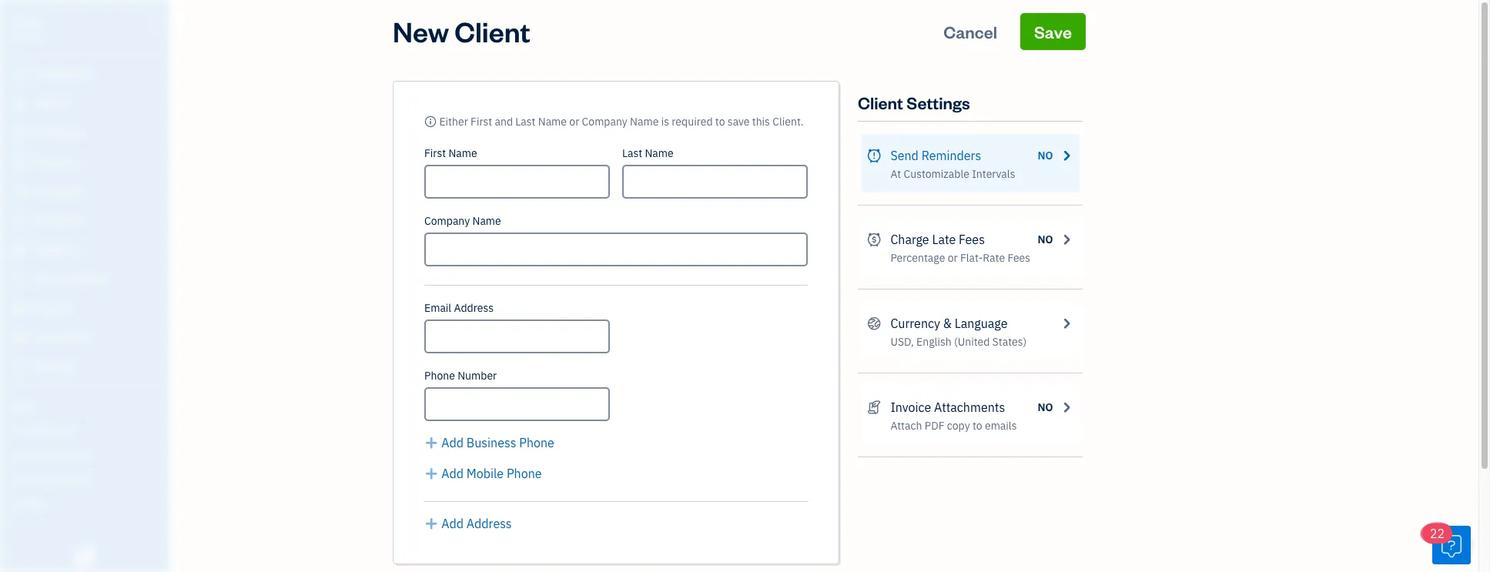Task type: describe. For each thing, give the bounding box(es) containing it.
resource center badge image
[[1433, 526, 1471, 565]]

save
[[1034, 21, 1072, 42]]

address for add address
[[467, 516, 512, 531]]

Last Name text field
[[622, 165, 808, 199]]

either first and last name or company name is required to save this client.
[[439, 115, 804, 129]]

22
[[1430, 526, 1445, 542]]

mobile
[[467, 466, 504, 481]]

business
[[467, 435, 516, 451]]

invoices image
[[867, 398, 882, 417]]

attach
[[891, 419, 922, 433]]

1 horizontal spatial company
[[582, 115, 628, 129]]

chevronright image for currency & language
[[1060, 314, 1074, 333]]

items and services image
[[12, 448, 165, 461]]

address for email address
[[454, 301, 494, 315]]

team members image
[[12, 424, 165, 436]]

0 horizontal spatial last
[[516, 115, 536, 129]]

plus image
[[424, 515, 439, 533]]

either
[[439, 115, 468, 129]]

currencyandlanguage image
[[867, 314, 882, 333]]

chevronright image for charge late fees
[[1060, 230, 1074, 249]]

main element
[[0, 0, 208, 572]]

add mobile phone
[[442, 466, 542, 481]]

phone for add mobile phone
[[507, 466, 542, 481]]

new
[[393, 13, 449, 49]]

report image
[[10, 360, 29, 375]]

1 vertical spatial first
[[424, 146, 446, 160]]

22 button
[[1423, 524, 1471, 565]]

attachments
[[934, 400, 1005, 415]]

latereminders image
[[867, 146, 882, 165]]

First Name text field
[[424, 165, 610, 199]]

1 horizontal spatial first
[[471, 115, 492, 129]]

email
[[424, 301, 452, 315]]

1 horizontal spatial last
[[622, 146, 643, 160]]

this
[[752, 115, 770, 129]]

latefees image
[[867, 230, 882, 249]]

charge late fees
[[891, 232, 985, 247]]

phone number
[[424, 369, 497, 383]]

is
[[661, 115, 669, 129]]

invoice attachments
[[891, 400, 1005, 415]]

project image
[[10, 243, 29, 258]]

settings
[[907, 92, 970, 113]]

primary image
[[424, 115, 437, 129]]

add address
[[442, 516, 512, 531]]

client image
[[10, 96, 29, 112]]

invoice
[[891, 400, 931, 415]]

no for send reminders
[[1038, 149, 1053, 163]]

invoice image
[[10, 155, 29, 170]]

apps image
[[12, 399, 165, 411]]

add address button
[[424, 515, 512, 533]]

estimate image
[[10, 126, 29, 141]]

1 horizontal spatial fees
[[1008, 251, 1031, 265]]

Email Address text field
[[424, 320, 610, 354]]

intervals
[[972, 167, 1016, 181]]

chart image
[[10, 330, 29, 346]]

no for charge late fees
[[1038, 233, 1053, 246]]

add business phone button
[[424, 434, 555, 452]]

name for last name
[[645, 146, 674, 160]]

new client
[[393, 13, 531, 49]]

Phone Number text field
[[424, 387, 610, 421]]

name right "and"
[[538, 115, 567, 129]]

at customizable intervals
[[891, 167, 1016, 181]]

add for add address
[[442, 516, 464, 531]]

usd,
[[891, 335, 914, 349]]

add for add mobile phone
[[442, 466, 464, 481]]

add business phone
[[442, 435, 555, 451]]

no for invoice attachments
[[1038, 401, 1053, 414]]

plus image for add business phone
[[424, 434, 439, 452]]

and
[[495, 115, 513, 129]]

0 vertical spatial phone
[[424, 369, 455, 383]]

cancel button
[[930, 13, 1011, 50]]



Task type: locate. For each thing, give the bounding box(es) containing it.
2 vertical spatial phone
[[507, 466, 542, 481]]

1 horizontal spatial or
[[948, 251, 958, 265]]

company down first name
[[424, 214, 470, 228]]

0 vertical spatial no
[[1038, 149, 1053, 163]]

phone right mobile
[[507, 466, 542, 481]]

percentage
[[891, 251, 945, 265]]

1 vertical spatial phone
[[519, 435, 555, 451]]

0 vertical spatial plus image
[[424, 434, 439, 452]]

rate
[[983, 251, 1005, 265]]

copy
[[947, 419, 970, 433]]

0 horizontal spatial first
[[424, 146, 446, 160]]

last right "and"
[[516, 115, 536, 129]]

address inside button
[[467, 516, 512, 531]]

add mobile phone button
[[424, 464, 542, 483]]

2 vertical spatial no
[[1038, 401, 1053, 414]]

money image
[[10, 301, 29, 317]]

0 horizontal spatial fees
[[959, 232, 985, 247]]

Company Name text field
[[424, 233, 808, 267]]

1 vertical spatial last
[[622, 146, 643, 160]]

phone for add business phone
[[519, 435, 555, 451]]

(united
[[954, 335, 990, 349]]

0 vertical spatial chevronright image
[[1060, 146, 1074, 165]]

to right the copy
[[973, 419, 983, 433]]

1 vertical spatial or
[[948, 251, 958, 265]]

1 vertical spatial add
[[442, 466, 464, 481]]

reminders
[[922, 148, 982, 163]]

2 vertical spatial add
[[442, 516, 464, 531]]

last name
[[622, 146, 674, 160]]

first name
[[424, 146, 477, 160]]

taras owner
[[12, 14, 43, 42]]

0 vertical spatial last
[[516, 115, 536, 129]]

settings image
[[12, 498, 165, 510]]

1 vertical spatial chevronright image
[[1060, 230, 1074, 249]]

customizable
[[904, 167, 970, 181]]

first left "and"
[[471, 115, 492, 129]]

1 vertical spatial fees
[[1008, 251, 1031, 265]]

add inside add address button
[[442, 516, 464, 531]]

company up last name
[[582, 115, 628, 129]]

add left business
[[442, 435, 464, 451]]

charge
[[891, 232, 929, 247]]

phone left number
[[424, 369, 455, 383]]

last down either first and last name or company name is required to save this client.
[[622, 146, 643, 160]]

0 vertical spatial add
[[442, 435, 464, 451]]

1 plus image from the top
[[424, 434, 439, 452]]

client
[[455, 13, 531, 49], [858, 92, 904, 113]]

taras
[[12, 14, 43, 29]]

bank connections image
[[12, 473, 165, 485]]

currency
[[891, 316, 941, 331]]

first
[[471, 115, 492, 129], [424, 146, 446, 160]]

name for company name
[[473, 214, 501, 228]]

english
[[917, 335, 952, 349]]

phone inside 'button'
[[519, 435, 555, 451]]

client.
[[773, 115, 804, 129]]

1 vertical spatial client
[[858, 92, 904, 113]]

1 vertical spatial to
[[973, 419, 983, 433]]

fees
[[959, 232, 985, 247], [1008, 251, 1031, 265]]

chevronright image for send reminders
[[1060, 146, 1074, 165]]

3 no from the top
[[1038, 401, 1053, 414]]

1 vertical spatial plus image
[[424, 464, 439, 483]]

save button
[[1021, 13, 1086, 50]]

2 add from the top
[[442, 466, 464, 481]]

add inside add mobile phone button
[[442, 466, 464, 481]]

0 vertical spatial or
[[569, 115, 579, 129]]

0 horizontal spatial to
[[715, 115, 725, 129]]

freshbooks image
[[72, 548, 97, 566]]

3 add from the top
[[442, 516, 464, 531]]

1 vertical spatial no
[[1038, 233, 1053, 246]]

client up latereminders icon
[[858, 92, 904, 113]]

email address
[[424, 301, 494, 315]]

add
[[442, 435, 464, 451], [442, 466, 464, 481], [442, 516, 464, 531]]

plus image left business
[[424, 434, 439, 452]]

0 vertical spatial fees
[[959, 232, 985, 247]]

percentage or flat-rate fees
[[891, 251, 1031, 265]]

2 no from the top
[[1038, 233, 1053, 246]]

1 horizontal spatial to
[[973, 419, 983, 433]]

send
[[891, 148, 919, 163]]

last
[[516, 115, 536, 129], [622, 146, 643, 160]]

states)
[[993, 335, 1027, 349]]

or
[[569, 115, 579, 129], [948, 251, 958, 265]]

0 vertical spatial company
[[582, 115, 628, 129]]

plus image
[[424, 434, 439, 452], [424, 464, 439, 483]]

1 chevronright image from the top
[[1060, 314, 1074, 333]]

dashboard image
[[10, 67, 29, 82]]

1 vertical spatial chevronright image
[[1060, 398, 1074, 417]]

client right new
[[455, 13, 531, 49]]

0 vertical spatial chevronright image
[[1060, 314, 1074, 333]]

flat-
[[960, 251, 983, 265]]

1 add from the top
[[442, 435, 464, 451]]

name left is
[[630, 115, 659, 129]]

timer image
[[10, 272, 29, 287]]

first down primary image at top left
[[424, 146, 446, 160]]

to left save
[[715, 115, 725, 129]]

to
[[715, 115, 725, 129], [973, 419, 983, 433]]

chevronright image
[[1060, 146, 1074, 165], [1060, 230, 1074, 249]]

cancel
[[944, 21, 998, 42]]

1 vertical spatial address
[[467, 516, 512, 531]]

2 plus image from the top
[[424, 464, 439, 483]]

plus image for add mobile phone
[[424, 464, 439, 483]]

add inside add business phone 'button'
[[442, 435, 464, 451]]

late
[[932, 232, 956, 247]]

owner
[[12, 31, 41, 42]]

address
[[454, 301, 494, 315], [467, 516, 512, 531]]

name down is
[[645, 146, 674, 160]]

chevronright image for no
[[1060, 398, 1074, 417]]

or right "and"
[[569, 115, 579, 129]]

&
[[943, 316, 952, 331]]

expense image
[[10, 213, 29, 229]]

company name
[[424, 214, 501, 228]]

phone inside button
[[507, 466, 542, 481]]

0 vertical spatial address
[[454, 301, 494, 315]]

send reminders
[[891, 148, 982, 163]]

name down first name text field
[[473, 214, 501, 228]]

pdf
[[925, 419, 945, 433]]

2 chevronright image from the top
[[1060, 230, 1074, 249]]

address right email
[[454, 301, 494, 315]]

name down either on the top left of the page
[[449, 146, 477, 160]]

or left 'flat-'
[[948, 251, 958, 265]]

chevronright image
[[1060, 314, 1074, 333], [1060, 398, 1074, 417]]

attach pdf copy to emails
[[891, 419, 1017, 433]]

usd, english (united states)
[[891, 335, 1027, 349]]

add for add business phone
[[442, 435, 464, 451]]

0 vertical spatial to
[[715, 115, 725, 129]]

0 vertical spatial first
[[471, 115, 492, 129]]

at
[[891, 167, 901, 181]]

2 chevronright image from the top
[[1060, 398, 1074, 417]]

company
[[582, 115, 628, 129], [424, 214, 470, 228]]

number
[[458, 369, 497, 383]]

fees up 'flat-'
[[959, 232, 985, 247]]

add left mobile
[[442, 466, 464, 481]]

1 vertical spatial company
[[424, 214, 470, 228]]

currency & language
[[891, 316, 1008, 331]]

name for first name
[[449, 146, 477, 160]]

0 horizontal spatial or
[[569, 115, 579, 129]]

0 vertical spatial client
[[455, 13, 531, 49]]

1 horizontal spatial client
[[858, 92, 904, 113]]

phone
[[424, 369, 455, 383], [519, 435, 555, 451], [507, 466, 542, 481]]

plus image up plus icon
[[424, 464, 439, 483]]

1 chevronright image from the top
[[1060, 146, 1074, 165]]

0 horizontal spatial company
[[424, 214, 470, 228]]

payment image
[[10, 184, 29, 200]]

phone down the phone number text box on the bottom left
[[519, 435, 555, 451]]

language
[[955, 316, 1008, 331]]

fees right rate
[[1008, 251, 1031, 265]]

no
[[1038, 149, 1053, 163], [1038, 233, 1053, 246], [1038, 401, 1053, 414]]

client settings
[[858, 92, 970, 113]]

name
[[538, 115, 567, 129], [630, 115, 659, 129], [449, 146, 477, 160], [645, 146, 674, 160], [473, 214, 501, 228]]

save
[[728, 115, 750, 129]]

required
[[672, 115, 713, 129]]

1 no from the top
[[1038, 149, 1053, 163]]

add right plus icon
[[442, 516, 464, 531]]

0 horizontal spatial client
[[455, 13, 531, 49]]

emails
[[985, 419, 1017, 433]]

address down add mobile phone
[[467, 516, 512, 531]]



Task type: vqa. For each thing, say whether or not it's contained in the screenshot.
or
yes



